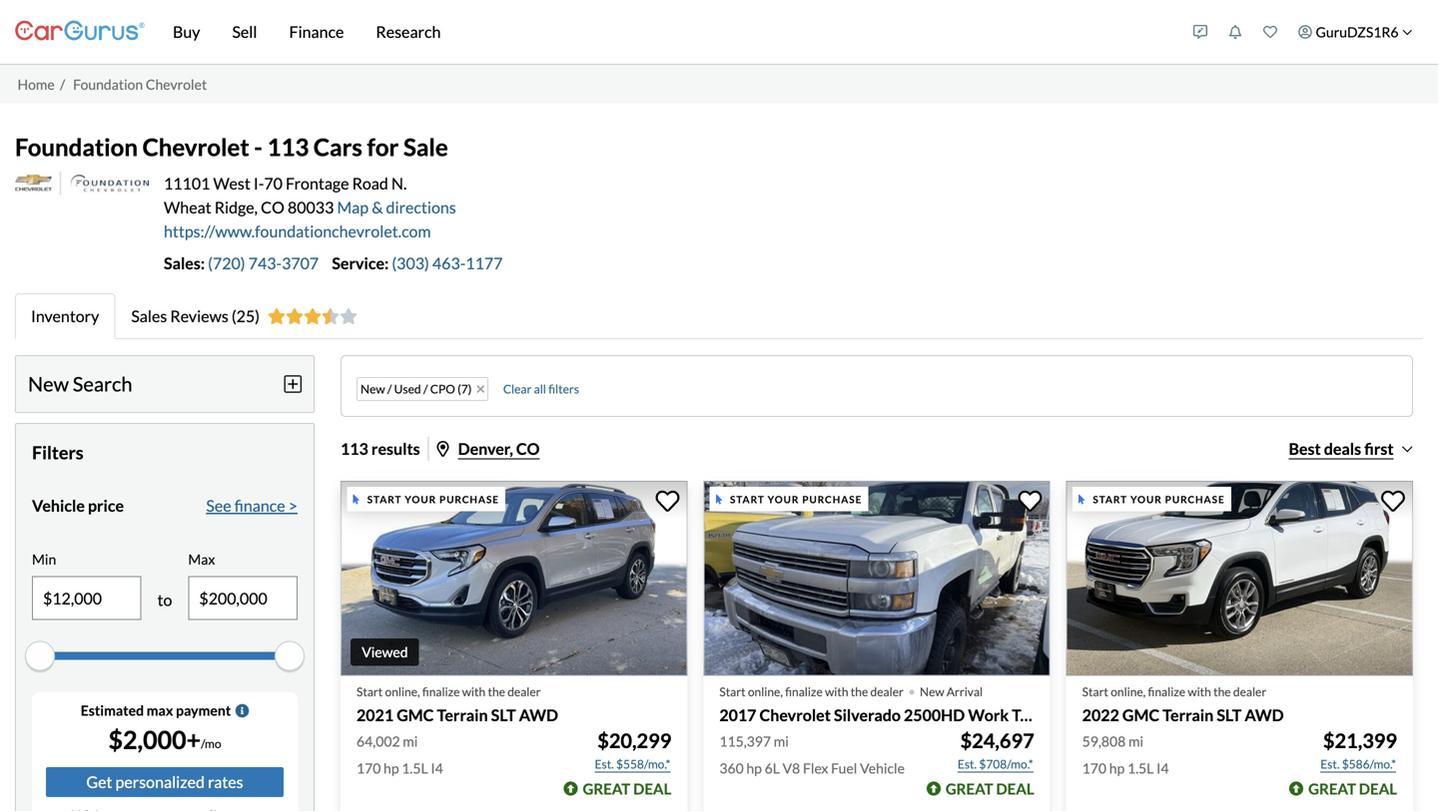 Task type: describe. For each thing, give the bounding box(es) containing it.
$558/mo.*
[[616, 757, 670, 772]]

the for 2022
[[1213, 685, 1231, 699]]

flex
[[803, 760, 828, 777]]

mi for ·
[[774, 733, 789, 750]]

map marker alt image
[[437, 441, 449, 457]]

summit white 2017 chevrolet silverado 2500hd work truck crew cab 4wd pickup truck four-wheel drive 6-speed automatic overdrive image
[[703, 481, 1050, 676]]

2 horizontal spatial /
[[423, 382, 428, 397]]

foundation chevrolet - 113 cars for sale
[[15, 133, 448, 161]]

search
[[73, 372, 132, 396]]

2 star image from the left
[[286, 308, 304, 324]]

est. $586/mo.* button
[[1319, 755, 1397, 775]]

great deal for 2022
[[1308, 780, 1397, 798]]

https://www.foundationchevrolet.com
[[164, 222, 431, 241]]

online, for ·
[[748, 685, 783, 699]]

(720)
[[208, 254, 245, 273]]

hp for ·
[[746, 760, 762, 777]]

4 star image from the left
[[322, 308, 340, 324]]

mi for 2022
[[1128, 733, 1143, 750]]

max
[[188, 551, 215, 568]]

clear all filters button
[[503, 382, 579, 397]]

service: (303) 463-1177
[[332, 254, 503, 273]]

&
[[372, 198, 383, 217]]

sell button
[[216, 0, 273, 64]]

deal for 2022
[[1359, 780, 1397, 798]]

1.5l for $21,399
[[1127, 760, 1154, 777]]

awd for $20,299
[[519, 706, 558, 725]]

$20,299 est. $558/mo.*
[[595, 729, 671, 772]]

start inside start online, finalize with the dealer · new arrival 2017 chevrolet silverado 2500hd work truck crew cab 4wd
[[719, 685, 746, 699]]

new search button
[[28, 356, 302, 412]]

see
[[206, 497, 231, 516]]

with for 2021
[[462, 685, 485, 699]]

open notifications image
[[1228, 25, 1242, 39]]

estimated max payment
[[81, 703, 231, 720]]

deal for 2021
[[633, 780, 671, 798]]

dealer for 2021
[[508, 685, 541, 699]]

$21,399 est. $586/mo.*
[[1320, 729, 1397, 772]]

new inside start online, finalize with the dealer · new arrival 2017 chevrolet silverado 2500hd work truck crew cab 4wd
[[920, 685, 944, 699]]

truck
[[1012, 706, 1052, 725]]

info circle image
[[235, 704, 249, 718]]

buy button
[[157, 0, 216, 64]]

home / foundation chevrolet
[[17, 76, 207, 93]]

denver, co button
[[437, 439, 540, 459]]

wheat
[[164, 198, 211, 217]]

add a car review image
[[1193, 25, 1207, 39]]

user icon image
[[1298, 25, 1312, 39]]

chevron down image
[[1402, 27, 1413, 37]]

finance button
[[273, 0, 360, 64]]

$24,697
[[960, 729, 1034, 753]]

i-
[[254, 174, 264, 193]]

Min text field
[[33, 578, 140, 620]]

1 vertical spatial chevrolet
[[142, 133, 249, 161]]

11101
[[164, 174, 210, 193]]

80033
[[288, 198, 334, 217]]

inventory
[[31, 306, 99, 326]]

/ for new
[[387, 382, 392, 397]]

0 vertical spatial chevrolet
[[146, 76, 207, 93]]

sales reviews (25)
[[131, 306, 260, 326]]

cars
[[313, 133, 362, 161]]

ridge,
[[214, 198, 258, 217]]

gurudzs1r6
[[1316, 23, 1399, 40]]

used
[[394, 382, 421, 397]]

start inside start online, finalize with the dealer 2022 gmc terrain slt awd
[[1082, 685, 1108, 699]]

cargurus logo homepage link link
[[15, 3, 145, 60]]

3707
[[282, 254, 319, 273]]

64,002
[[357, 733, 400, 750]]

chevrolet inside start online, finalize with the dealer · new arrival 2017 chevrolet silverado 2500hd work truck crew cab 4wd
[[759, 706, 831, 725]]

463-
[[432, 254, 466, 273]]

deal for ·
[[996, 780, 1034, 798]]

https://www.foundationchevrolet.com link
[[164, 222, 431, 241]]

the for 2021
[[488, 685, 505, 699]]

$586/mo.*
[[1342, 757, 1396, 772]]

filters
[[32, 442, 84, 464]]

1177
[[466, 254, 503, 273]]

arrival
[[947, 685, 983, 699]]

new for new / used / cpo (7)
[[361, 382, 385, 397]]

road
[[352, 174, 388, 193]]

price
[[88, 497, 124, 516]]

filters
[[548, 382, 579, 397]]

$708/mo.*
[[979, 757, 1033, 772]]

1 vertical spatial co
[[516, 439, 540, 459]]

11101 west i-70 frontage road n. wheat ridge, co 80033 map & directions https://www.foundationchevrolet.com
[[164, 174, 456, 241]]

new / used / cpo (7)
[[361, 382, 472, 397]]

/ for home
[[60, 76, 65, 93]]

59,808 mi 170 hp 1.5l i4
[[1082, 733, 1169, 777]]

64,002 mi 170 hp 1.5l i4
[[357, 733, 443, 777]]

sale
[[403, 133, 448, 161]]

start your purchase for ·
[[730, 494, 862, 506]]

summit white 2022 gmc terrain slt awd suv / crossover all-wheel drive 9-speed automatic image
[[1066, 481, 1413, 676]]

mouse pointer image for 2021
[[353, 495, 359, 505]]

n.
[[391, 174, 407, 193]]

online, for 2021
[[385, 685, 420, 699]]

the for ·
[[851, 685, 868, 699]]

with for 2022
[[1188, 685, 1211, 699]]

(720) 743-3707 link
[[208, 254, 332, 273]]

min
[[32, 551, 56, 568]]

est. for 2022
[[1320, 757, 1340, 772]]

2017
[[719, 706, 756, 725]]

360
[[719, 760, 744, 777]]

to
[[157, 591, 172, 610]]

get personalized rates
[[86, 773, 243, 792]]

170 for $20,299
[[357, 760, 381, 777]]

buy
[[173, 22, 200, 41]]

denver,
[[458, 439, 513, 459]]

estimated
[[81, 703, 144, 720]]

sales
[[131, 306, 167, 326]]

$20,299
[[597, 729, 671, 753]]

est. $558/mo.* button
[[594, 755, 671, 775]]

awd for $21,399
[[1245, 706, 1284, 725]]

gurudzs1r6 button
[[1288, 4, 1423, 60]]

get
[[86, 773, 112, 792]]

denver, co
[[458, 439, 540, 459]]

·
[[908, 672, 916, 708]]

1.5l for $20,299
[[402, 760, 428, 777]]

for
[[367, 133, 399, 161]]

west
[[213, 174, 250, 193]]

cargurus logo homepage link image
[[15, 3, 145, 60]]

115,397
[[719, 733, 771, 750]]

home link
[[17, 76, 55, 93]]

directions
[[386, 198, 456, 217]]

research button
[[360, 0, 457, 64]]

your for 2022
[[1130, 494, 1162, 506]]

service:
[[332, 254, 389, 273]]

2500hd
[[904, 706, 965, 725]]

results
[[371, 439, 420, 459]]

get personalized rates button
[[46, 768, 284, 798]]



Task type: locate. For each thing, give the bounding box(es) containing it.
mi for 2021
[[403, 733, 418, 750]]

0 horizontal spatial gmc
[[397, 706, 434, 725]]

co right denver,
[[516, 439, 540, 459]]

finance
[[234, 497, 285, 516]]

rates
[[208, 773, 243, 792]]

co inside the 11101 west i-70 frontage road n. wheat ridge, co 80033 map & directions https://www.foundationchevrolet.com
[[261, 198, 284, 217]]

terrain for $21,399
[[1163, 706, 1214, 725]]

with for ·
[[825, 685, 848, 699]]

clear
[[503, 382, 532, 397]]

0 horizontal spatial terrain
[[437, 706, 488, 725]]

your for 2021
[[405, 494, 437, 506]]

1 the from the left
[[488, 685, 505, 699]]

payment
[[176, 703, 231, 720]]

slt
[[491, 706, 516, 725], [1217, 706, 1242, 725]]

2 start your purchase from the left
[[730, 494, 862, 506]]

mi inside 64,002 mi 170 hp 1.5l i4
[[403, 733, 418, 750]]

vehicle right fuel
[[860, 760, 905, 777]]

1 mouse pointer image from the left
[[353, 495, 359, 505]]

2 horizontal spatial purchase
[[1165, 494, 1225, 506]]

mi right 64,002
[[403, 733, 418, 750]]

0 horizontal spatial co
[[261, 198, 284, 217]]

1 horizontal spatial vehicle
[[860, 760, 905, 777]]

plus square image
[[284, 374, 302, 394]]

dealer
[[508, 685, 541, 699], [870, 685, 904, 699], [1233, 685, 1266, 699]]

deal down $586/mo.*
[[1359, 780, 1397, 798]]

gmc right 2021
[[397, 706, 434, 725]]

0 horizontal spatial i4
[[431, 760, 443, 777]]

great down est. $708/mo.* button
[[946, 780, 993, 798]]

0 horizontal spatial awd
[[519, 706, 558, 725]]

new search
[[28, 372, 132, 396]]

1 vertical spatial foundation
[[15, 133, 138, 161]]

hp down 64,002
[[384, 760, 399, 777]]

2021
[[357, 706, 394, 725]]

1 gmc from the left
[[397, 706, 434, 725]]

1 i4 from the left
[[431, 760, 443, 777]]

1 mi from the left
[[403, 733, 418, 750]]

170 inside 64,002 mi 170 hp 1.5l i4
[[357, 760, 381, 777]]

5 star image from the left
[[340, 308, 358, 324]]

dealer for 2022
[[1233, 685, 1266, 699]]

new left "used"
[[361, 382, 385, 397]]

i4 inside 59,808 mi 170 hp 1.5l i4
[[1156, 760, 1169, 777]]

2 vertical spatial chevrolet
[[759, 706, 831, 725]]

3 est. from the left
[[1320, 757, 1340, 772]]

3 dealer from the left
[[1233, 685, 1266, 699]]

start
[[367, 494, 402, 506], [730, 494, 765, 506], [1093, 494, 1128, 506], [357, 685, 383, 699], [719, 685, 746, 699], [1082, 685, 1108, 699]]

1 horizontal spatial the
[[851, 685, 868, 699]]

1 horizontal spatial start your purchase
[[730, 494, 862, 506]]

terrain
[[437, 706, 488, 725], [1163, 706, 1214, 725]]

1 est. from the left
[[595, 757, 614, 772]]

2 i4 from the left
[[1156, 760, 1169, 777]]

est. $708/mo.* button
[[957, 755, 1034, 775]]

2 great deal from the left
[[946, 780, 1034, 798]]

0 horizontal spatial hp
[[384, 760, 399, 777]]

with inside start online, finalize with the dealer 2022 gmc terrain slt awd
[[1188, 685, 1211, 699]]

0 horizontal spatial slt
[[491, 706, 516, 725]]

online, up 2021
[[385, 685, 420, 699]]

1 horizontal spatial hp
[[746, 760, 762, 777]]

saved cars image
[[1263, 25, 1277, 39]]

star image
[[268, 308, 286, 324], [286, 308, 304, 324], [304, 308, 322, 324], [322, 308, 340, 324], [340, 308, 358, 324]]

0 horizontal spatial finalize
[[422, 685, 460, 699]]

3 online, from the left
[[1111, 685, 1146, 699]]

1 horizontal spatial deal
[[996, 780, 1034, 798]]

0 horizontal spatial 1.5l
[[402, 760, 428, 777]]

2 dealer from the left
[[870, 685, 904, 699]]

2 deal from the left
[[996, 780, 1034, 798]]

2 purchase from the left
[[802, 494, 862, 506]]

foundation
[[73, 76, 143, 93], [15, 133, 138, 161]]

2 great from the left
[[946, 780, 993, 798]]

chevrolet
[[146, 76, 207, 93], [142, 133, 249, 161], [759, 706, 831, 725]]

times image
[[477, 384, 484, 396]]

0 vertical spatial co
[[261, 198, 284, 217]]

gmc right 2022
[[1122, 706, 1159, 725]]

2 horizontal spatial finalize
[[1148, 685, 1185, 699]]

terrain up 59,808 mi 170 hp 1.5l i4
[[1163, 706, 1214, 725]]

1 horizontal spatial awd
[[1245, 706, 1284, 725]]

1 online, from the left
[[385, 685, 420, 699]]

0 vertical spatial foundation
[[73, 76, 143, 93]]

purchase for ·
[[802, 494, 862, 506]]

v8
[[783, 760, 800, 777]]

online, up "2017" at bottom
[[748, 685, 783, 699]]

0 horizontal spatial 113
[[267, 133, 309, 161]]

3 hp from the left
[[1109, 760, 1125, 777]]

(303) 463-1177 link
[[392, 254, 503, 273]]

the inside start online, finalize with the dealer 2021 gmc terrain slt awd
[[488, 685, 505, 699]]

0 horizontal spatial /
[[60, 76, 65, 93]]

170 down 59,808
[[1082, 760, 1107, 777]]

gurudzs1r6 menu
[[1183, 4, 1423, 60]]

113 right "-"
[[267, 133, 309, 161]]

1 finalize from the left
[[422, 685, 460, 699]]

est. down $20,299
[[595, 757, 614, 772]]

start inside start online, finalize with the dealer 2021 gmc terrain slt awd
[[357, 685, 383, 699]]

great deal down est. $586/mo.* button at right
[[1308, 780, 1397, 798]]

1 horizontal spatial great deal
[[946, 780, 1034, 798]]

great
[[583, 780, 630, 798], [946, 780, 993, 798], [1308, 780, 1356, 798]]

terrain inside start online, finalize with the dealer 2021 gmc terrain slt awd
[[437, 706, 488, 725]]

crew
[[1055, 706, 1094, 725]]

3 great from the left
[[1308, 780, 1356, 798]]

(25)
[[232, 306, 260, 326]]

new for new search
[[28, 372, 69, 396]]

vehicle inside 115,397 mi 360 hp 6l v8 flex fuel vehicle
[[860, 760, 905, 777]]

2 gmc from the left
[[1122, 706, 1159, 725]]

est. inside $21,399 est. $586/mo.*
[[1320, 757, 1340, 772]]

$24,697 est. $708/mo.*
[[958, 729, 1034, 772]]

1 horizontal spatial terrain
[[1163, 706, 1214, 725]]

great down est. $558/mo.* button
[[583, 780, 630, 798]]

1 terrain from the left
[[437, 706, 488, 725]]

mouse pointer image
[[353, 495, 359, 505], [716, 495, 722, 505]]

great for 2022
[[1308, 780, 1356, 798]]

0 horizontal spatial your
[[405, 494, 437, 506]]

new inside button
[[361, 382, 385, 397]]

-
[[254, 133, 263, 161]]

1 horizontal spatial 113
[[341, 439, 368, 459]]

170
[[357, 760, 381, 777], [1082, 760, 1107, 777]]

great deal for 2021
[[583, 780, 671, 798]]

2 awd from the left
[[1245, 706, 1284, 725]]

great deal down est. $558/mo.* button
[[583, 780, 671, 798]]

sales:
[[164, 254, 205, 273]]

deal down $558/mo.*
[[633, 780, 671, 798]]

purchase for 2021
[[439, 494, 499, 506]]

0 horizontal spatial great deal
[[583, 780, 671, 798]]

new
[[28, 372, 69, 396], [361, 382, 385, 397], [920, 685, 944, 699]]

2 horizontal spatial great deal
[[1308, 780, 1397, 798]]

great deal for ·
[[946, 780, 1034, 798]]

hp inside 59,808 mi 170 hp 1.5l i4
[[1109, 760, 1125, 777]]

menu bar
[[145, 0, 1183, 64]]

1 1.5l from the left
[[402, 760, 428, 777]]

1.5l inside 59,808 mi 170 hp 1.5l i4
[[1127, 760, 1154, 777]]

/mo
[[201, 737, 221, 751]]

mi inside 59,808 mi 170 hp 1.5l i4
[[1128, 733, 1143, 750]]

0 horizontal spatial mi
[[403, 733, 418, 750]]

i4 down start online, finalize with the dealer 2021 gmc terrain slt awd
[[431, 760, 443, 777]]

quicksilver metallic 2021 gmc terrain slt awd suv / crossover four-wheel drive 9-speed automatic image
[[341, 481, 687, 676]]

0 horizontal spatial 170
[[357, 760, 381, 777]]

170 inside 59,808 mi 170 hp 1.5l i4
[[1082, 760, 1107, 777]]

foundation down cargurus logo homepage link
[[73, 76, 143, 93]]

2 terrain from the left
[[1163, 706, 1214, 725]]

6l
[[765, 760, 780, 777]]

online, inside start online, finalize with the dealer 2022 gmc terrain slt awd
[[1111, 685, 1146, 699]]

cab
[[1097, 706, 1125, 725]]

1 horizontal spatial dealer
[[870, 685, 904, 699]]

max
[[147, 703, 173, 720]]

0 horizontal spatial the
[[488, 685, 505, 699]]

0 horizontal spatial dealer
[[508, 685, 541, 699]]

finalize for 2022
[[1148, 685, 1185, 699]]

est. for ·
[[958, 757, 977, 772]]

foundation chevrolet logo image
[[15, 172, 149, 195]]

2 mi from the left
[[774, 733, 789, 750]]

59,808
[[1082, 733, 1126, 750]]

mouse pointer image
[[1079, 495, 1085, 505]]

i4 inside 64,002 mi 170 hp 1.5l i4
[[431, 760, 443, 777]]

est. down $21,399
[[1320, 757, 1340, 772]]

mi up 6l
[[774, 733, 789, 750]]

hp for 2021
[[384, 760, 399, 777]]

hp for 2022
[[1109, 760, 1125, 777]]

i4 for $20,299
[[431, 760, 443, 777]]

2 est. from the left
[[958, 757, 977, 772]]

1 horizontal spatial slt
[[1217, 706, 1242, 725]]

co down 70
[[261, 198, 284, 217]]

2022
[[1082, 706, 1119, 725]]

3 mi from the left
[[1128, 733, 1143, 750]]

0 horizontal spatial vehicle
[[32, 497, 85, 516]]

finalize up 4wd
[[1148, 685, 1185, 699]]

2 horizontal spatial online,
[[1111, 685, 1146, 699]]

hp inside 115,397 mi 360 hp 6l v8 flex fuel vehicle
[[746, 760, 762, 777]]

finalize up 115,397 mi 360 hp 6l v8 flex fuel vehicle at the bottom right
[[785, 685, 823, 699]]

2 horizontal spatial dealer
[[1233, 685, 1266, 699]]

dealer inside start online, finalize with the dealer 2022 gmc terrain slt awd
[[1233, 685, 1266, 699]]

1 horizontal spatial online,
[[748, 685, 783, 699]]

1 horizontal spatial new
[[361, 382, 385, 397]]

0 horizontal spatial est.
[[595, 757, 614, 772]]

1.5l inside 64,002 mi 170 hp 1.5l i4
[[402, 760, 428, 777]]

tab list containing inventory
[[15, 293, 1423, 339]]

dealer for ·
[[870, 685, 904, 699]]

0 horizontal spatial online,
[[385, 685, 420, 699]]

see finance > link
[[206, 495, 298, 518]]

i4
[[431, 760, 443, 777], [1156, 760, 1169, 777]]

vehicle left the price
[[32, 497, 85, 516]]

4wd
[[1128, 706, 1166, 725]]

2 horizontal spatial deal
[[1359, 780, 1397, 798]]

finalize inside start online, finalize with the dealer · new arrival 2017 chevrolet silverado 2500hd work truck crew cab 4wd
[[785, 685, 823, 699]]

/ left "used"
[[387, 382, 392, 397]]

0 vertical spatial vehicle
[[32, 497, 85, 516]]

1 horizontal spatial /
[[387, 382, 392, 397]]

$2,000+
[[108, 726, 201, 755]]

slt for $21,399
[[1217, 706, 1242, 725]]

113 results
[[341, 439, 420, 459]]

start online, finalize with the dealer · new arrival 2017 chevrolet silverado 2500hd work truck crew cab 4wd
[[719, 672, 1166, 725]]

2 170 from the left
[[1082, 760, 1107, 777]]

your
[[405, 494, 437, 506], [768, 494, 799, 506], [1130, 494, 1162, 506]]

3 great deal from the left
[[1308, 780, 1397, 798]]

vehicle
[[32, 497, 85, 516], [860, 760, 905, 777]]

great for ·
[[946, 780, 993, 798]]

viewed
[[362, 644, 408, 661]]

mi inside 115,397 mi 360 hp 6l v8 flex fuel vehicle
[[774, 733, 789, 750]]

online, for 2022
[[1111, 685, 1146, 699]]

1 horizontal spatial great
[[946, 780, 993, 798]]

1 horizontal spatial finalize
[[785, 685, 823, 699]]

est. inside $24,697 est. $708/mo.*
[[958, 757, 977, 772]]

terrain inside start online, finalize with the dealer 2022 gmc terrain slt awd
[[1163, 706, 1214, 725]]

0 horizontal spatial with
[[462, 685, 485, 699]]

0 horizontal spatial mouse pointer image
[[353, 495, 359, 505]]

home
[[17, 76, 55, 93]]

(303)
[[392, 254, 429, 273]]

i4 for $21,399
[[1156, 760, 1169, 777]]

2 horizontal spatial great
[[1308, 780, 1356, 798]]

the inside start online, finalize with the dealer 2022 gmc terrain slt awd
[[1213, 685, 1231, 699]]

map & directions link
[[337, 198, 456, 217]]

start your purchase for 2022
[[1093, 494, 1225, 506]]

research
[[376, 22, 441, 41]]

tab list
[[15, 293, 1423, 339]]

new inside dropdown button
[[28, 372, 69, 396]]

1 horizontal spatial gmc
[[1122, 706, 1159, 725]]

online, up cab
[[1111, 685, 1146, 699]]

est. for 2021
[[595, 757, 614, 772]]

finalize for 2021
[[422, 685, 460, 699]]

gmc for $20,299
[[397, 706, 434, 725]]

1 your from the left
[[405, 494, 437, 506]]

deal down the $708/mo.*
[[996, 780, 1034, 798]]

2 horizontal spatial the
[[1213, 685, 1231, 699]]

map
[[337, 198, 369, 217]]

gurudzs1r6 menu item
[[1288, 4, 1423, 60]]

finalize up 64,002 mi 170 hp 1.5l i4
[[422, 685, 460, 699]]

2 horizontal spatial start your purchase
[[1093, 494, 1225, 506]]

1 170 from the left
[[357, 760, 381, 777]]

1.5l down 4wd
[[1127, 760, 1154, 777]]

1 with from the left
[[462, 685, 485, 699]]

gmc inside start online, finalize with the dealer 2022 gmc terrain slt awd
[[1122, 706, 1159, 725]]

1 great from the left
[[583, 780, 630, 798]]

3 deal from the left
[[1359, 780, 1397, 798]]

i4 down 4wd
[[1156, 760, 1169, 777]]

170 for $21,399
[[1082, 760, 1107, 777]]

/ left cpo
[[423, 382, 428, 397]]

3 finalize from the left
[[1148, 685, 1185, 699]]

1 horizontal spatial 170
[[1082, 760, 1107, 777]]

115,397 mi 360 hp 6l v8 flex fuel vehicle
[[719, 733, 905, 777]]

fuel
[[831, 760, 857, 777]]

your for ·
[[768, 494, 799, 506]]

mi down 4wd
[[1128, 733, 1143, 750]]

2 1.5l from the left
[[1127, 760, 1154, 777]]

hp
[[384, 760, 399, 777], [746, 760, 762, 777], [1109, 760, 1125, 777]]

new left search
[[28, 372, 69, 396]]

great deal down est. $708/mo.* button
[[946, 780, 1034, 798]]

1 slt from the left
[[491, 706, 516, 725]]

113 left results
[[341, 439, 368, 459]]

slt inside start online, finalize with the dealer 2022 gmc terrain slt awd
[[1217, 706, 1242, 725]]

1 vertical spatial vehicle
[[860, 760, 905, 777]]

online, inside start online, finalize with the dealer 2021 gmc terrain slt awd
[[385, 685, 420, 699]]

terrain for $20,299
[[437, 706, 488, 725]]

1 horizontal spatial with
[[825, 685, 848, 699]]

chevrolet down buy dropdown button
[[146, 76, 207, 93]]

vehicle price
[[32, 497, 124, 516]]

2 mouse pointer image from the left
[[716, 495, 722, 505]]

mouse pointer image for ·
[[716, 495, 722, 505]]

gmc inside start online, finalize with the dealer 2021 gmc terrain slt awd
[[397, 706, 434, 725]]

>
[[288, 497, 298, 516]]

2 horizontal spatial new
[[920, 685, 944, 699]]

3 star image from the left
[[304, 308, 322, 324]]

2 horizontal spatial your
[[1130, 494, 1162, 506]]

$2,000+ /mo
[[108, 726, 221, 755]]

frontage
[[286, 174, 349, 193]]

1 hp from the left
[[384, 760, 399, 777]]

start your purchase for 2021
[[367, 494, 499, 506]]

clear all filters
[[503, 382, 579, 397]]

2 horizontal spatial mi
[[1128, 733, 1143, 750]]

work
[[968, 706, 1009, 725]]

great down est. $586/mo.* button at right
[[1308, 780, 1356, 798]]

est. down $24,697
[[958, 757, 977, 772]]

purchase
[[439, 494, 499, 506], [802, 494, 862, 506], [1165, 494, 1225, 506]]

est. inside $20,299 est. $558/mo.*
[[595, 757, 614, 772]]

terrain up 64,002 mi 170 hp 1.5l i4
[[437, 706, 488, 725]]

hp down 59,808
[[1109, 760, 1125, 777]]

2 your from the left
[[768, 494, 799, 506]]

2 slt from the left
[[1217, 706, 1242, 725]]

3 the from the left
[[1213, 685, 1231, 699]]

1 horizontal spatial co
[[516, 439, 540, 459]]

1 horizontal spatial mouse pointer image
[[716, 495, 722, 505]]

personalized
[[115, 773, 205, 792]]

hp inside 64,002 mi 170 hp 1.5l i4
[[384, 760, 399, 777]]

with inside start online, finalize with the dealer 2021 gmc terrain slt awd
[[462, 685, 485, 699]]

2 horizontal spatial with
[[1188, 685, 1211, 699]]

hp left 6l
[[746, 760, 762, 777]]

2 the from the left
[[851, 685, 868, 699]]

dealer inside start online, finalize with the dealer 2021 gmc terrain slt awd
[[508, 685, 541, 699]]

70
[[264, 174, 283, 193]]

1 horizontal spatial your
[[768, 494, 799, 506]]

3 with from the left
[[1188, 685, 1211, 699]]

0 horizontal spatial new
[[28, 372, 69, 396]]

1 great deal from the left
[[583, 780, 671, 798]]

1 horizontal spatial purchase
[[802, 494, 862, 506]]

new right ·
[[920, 685, 944, 699]]

finalize inside start online, finalize with the dealer 2022 gmc terrain slt awd
[[1148, 685, 1185, 699]]

deal
[[633, 780, 671, 798], [996, 780, 1034, 798], [1359, 780, 1397, 798]]

2 horizontal spatial hp
[[1109, 760, 1125, 777]]

purchase for 2022
[[1165, 494, 1225, 506]]

1 start your purchase from the left
[[367, 494, 499, 506]]

finalize for ·
[[785, 685, 823, 699]]

(7)
[[458, 382, 472, 397]]

0 horizontal spatial purchase
[[439, 494, 499, 506]]

3 purchase from the left
[[1165, 494, 1225, 506]]

0 horizontal spatial great
[[583, 780, 630, 798]]

finalize inside start online, finalize with the dealer 2021 gmc terrain slt awd
[[422, 685, 460, 699]]

1 purchase from the left
[[439, 494, 499, 506]]

new / used / cpo (7) button
[[357, 377, 488, 401]]

menu bar containing buy
[[145, 0, 1183, 64]]

1 deal from the left
[[633, 780, 671, 798]]

2 finalize from the left
[[785, 685, 823, 699]]

slt for $20,299
[[491, 706, 516, 725]]

1 horizontal spatial est.
[[958, 757, 977, 772]]

gmc
[[397, 706, 434, 725], [1122, 706, 1159, 725]]

slt inside start online, finalize with the dealer 2021 gmc terrain slt awd
[[491, 706, 516, 725]]

1 awd from the left
[[519, 706, 558, 725]]

1 horizontal spatial 1.5l
[[1127, 760, 1154, 777]]

2 hp from the left
[[746, 760, 762, 777]]

2 with from the left
[[825, 685, 848, 699]]

3 start your purchase from the left
[[1093, 494, 1225, 506]]

Max text field
[[189, 578, 297, 620]]

2 horizontal spatial est.
[[1320, 757, 1340, 772]]

sell
[[232, 22, 257, 41]]

1 dealer from the left
[[508, 685, 541, 699]]

1.5l
[[402, 760, 428, 777], [1127, 760, 1154, 777]]

3 your from the left
[[1130, 494, 1162, 506]]

gmc for $21,399
[[1122, 706, 1159, 725]]

with inside start online, finalize with the dealer · new arrival 2017 chevrolet silverado 2500hd work truck crew cab 4wd
[[825, 685, 848, 699]]

2 online, from the left
[[748, 685, 783, 699]]

star half image
[[322, 308, 340, 324]]

chevrolet up 115,397 mi 360 hp 6l v8 flex fuel vehicle at the bottom right
[[759, 706, 831, 725]]

online, inside start online, finalize with the dealer · new arrival 2017 chevrolet silverado 2500hd work truck crew cab 4wd
[[748, 685, 783, 699]]

0 horizontal spatial start your purchase
[[367, 494, 499, 506]]

0 horizontal spatial deal
[[633, 780, 671, 798]]

awd inside start online, finalize with the dealer 2022 gmc terrain slt awd
[[1245, 706, 1284, 725]]

reviews
[[170, 306, 228, 326]]

dealer inside start online, finalize with the dealer · new arrival 2017 chevrolet silverado 2500hd work truck crew cab 4wd
[[870, 685, 904, 699]]

awd inside start online, finalize with the dealer 2021 gmc terrain slt awd
[[519, 706, 558, 725]]

1 horizontal spatial i4
[[1156, 760, 1169, 777]]

inventory tab
[[15, 293, 115, 339]]

the inside start online, finalize with the dealer · new arrival 2017 chevrolet silverado 2500hd work truck crew cab 4wd
[[851, 685, 868, 699]]

170 down 64,002
[[357, 760, 381, 777]]

1 vertical spatial 113
[[341, 439, 368, 459]]

1 horizontal spatial mi
[[774, 733, 789, 750]]

chevrolet up 11101
[[142, 133, 249, 161]]

cpo
[[430, 382, 455, 397]]

foundation up foundation chevrolet logo
[[15, 133, 138, 161]]

great for 2021
[[583, 780, 630, 798]]

0 vertical spatial 113
[[267, 133, 309, 161]]

1 star image from the left
[[268, 308, 286, 324]]

1.5l down start online, finalize with the dealer 2021 gmc terrain slt awd
[[402, 760, 428, 777]]

/ right home
[[60, 76, 65, 93]]



Task type: vqa. For each thing, say whether or not it's contained in the screenshot.
SEARCH image
no



